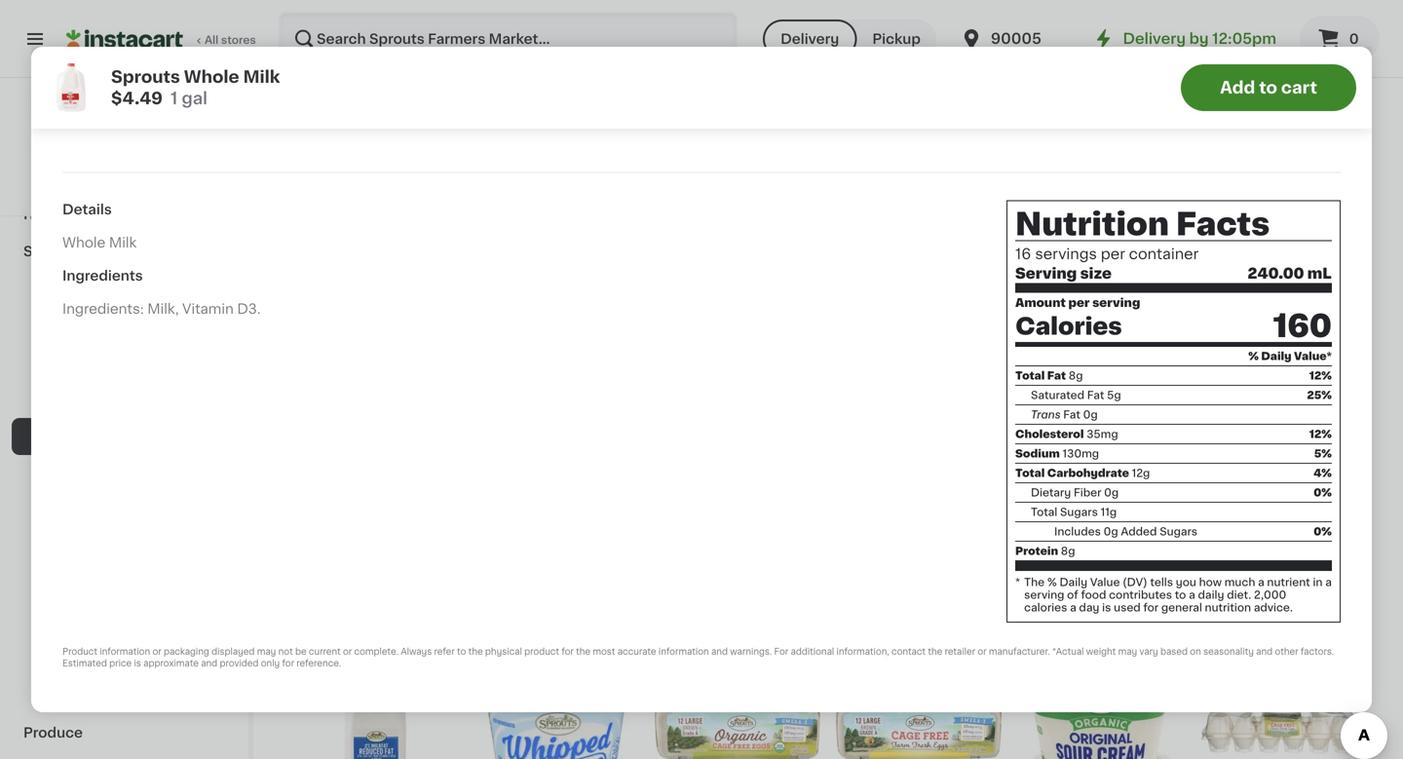 Task type: locate. For each thing, give the bounding box(es) containing it.
whole milk
[[62, 236, 137, 249]]

information right accurate
[[659, 648, 709, 656]]

milk inside sprouts 2% milk 1 gal
[[1099, 561, 1126, 575]]

$ inside $ 1 99
[[1021, 225, 1029, 235]]

0 vertical spatial serving
[[1093, 297, 1141, 309]]

delivery left by
[[1123, 32, 1186, 46]]

1 horizontal spatial daily
[[1262, 351, 1292, 362]]

stock down 240.00
[[1264, 288, 1295, 299]]

whole down "details"
[[62, 236, 106, 249]]

vitamin
[[182, 302, 234, 316]]

0 vertical spatial %
[[1249, 351, 1259, 362]]

facts
[[1176, 209, 1270, 240]]

serving up calories
[[1025, 590, 1065, 600]]

1 horizontal spatial to
[[1175, 590, 1187, 600]]

may up the only
[[257, 648, 276, 656]]

meat & seafood link
[[12, 307, 237, 344]]

organic
[[1075, 250, 1129, 263]]

0% for dietary fiber
[[1314, 487, 1332, 498]]

1 vertical spatial gal
[[1025, 580, 1042, 591]]

fat for total
[[1048, 370, 1066, 381]]

daily up of
[[1060, 577, 1088, 588]]

in inside * the % daily value (dv) tells you how much a nutrient in a serving of food contributes to a daily diet. 2,000 calories a day is used for general nutrition advice.
[[1313, 577, 1323, 588]]

many in stock down 240.00
[[1218, 288, 1295, 299]]

0 horizontal spatial in
[[1071, 600, 1081, 611]]

total down sodium
[[1016, 468, 1045, 479]]

0 vertical spatial stock
[[1264, 288, 1295, 299]]

1 horizontal spatial gal
[[1025, 580, 1042, 591]]

fat
[[1048, 370, 1066, 381], [1087, 390, 1105, 401], [1064, 409, 1081, 420]]

0 horizontal spatial to
[[457, 648, 466, 656]]

household goods
[[35, 652, 159, 666]]

1 horizontal spatial sugars
[[1160, 526, 1198, 537]]

% left value*
[[1249, 351, 1259, 362]]

1 vertical spatial whole
[[62, 236, 106, 249]]

0g for trans fat 0g
[[1083, 409, 1098, 420]]

may
[[257, 648, 276, 656], [1119, 648, 1138, 656]]

1 may from the left
[[257, 648, 276, 656]]

only
[[261, 659, 280, 668]]

99 down vegan
[[1040, 225, 1054, 235]]

cart
[[1282, 79, 1318, 96]]

2 0% from the top
[[1314, 526, 1332, 537]]

1 up 16
[[1029, 224, 1038, 244]]

2 horizontal spatial the
[[928, 648, 943, 656]]

stock down value
[[1083, 600, 1114, 611]]

for down 'not'
[[282, 659, 294, 668]]

99 up sprouts salted butter
[[1226, 225, 1241, 235]]

1 vertical spatial in
[[1313, 577, 1323, 588]]

for down contributes at the right of the page
[[1144, 602, 1159, 613]]

per for amount
[[1069, 297, 1090, 309]]

nutrition
[[1205, 602, 1252, 613]]

sprouts brands
[[23, 245, 132, 258]]

0% up the cheese
[[1314, 526, 1332, 537]]

always
[[401, 648, 432, 656]]

ingredients:
[[62, 302, 144, 316]]

add button for sprouts cream cheese
[[1283, 365, 1359, 401]]

1 inside product group
[[1029, 224, 1038, 244]]

buy it again link
[[12, 87, 237, 126]]

$ inside the $ 4 99
[[1203, 225, 1210, 235]]

sprouts down the $ 4 99
[[1199, 250, 1252, 263]]

add button down "0"
[[1283, 54, 1359, 89]]

on
[[1190, 648, 1202, 656]]

2 vertical spatial 1
[[1018, 580, 1022, 591]]

2 horizontal spatial 1
[[1029, 224, 1038, 244]]

0 horizontal spatial per
[[1069, 297, 1090, 309]]

milk inside sprouts whole milk $4.49 1 gal
[[243, 69, 280, 85]]

8
[[1199, 580, 1206, 591]]

and down packaging
[[201, 659, 218, 668]]

add up 12g
[[1139, 376, 1168, 390]]

0 horizontal spatial gal
[[182, 90, 208, 107]]

0 vertical spatial whole
[[184, 69, 239, 85]]

49
[[1225, 537, 1240, 547]]

2 the from the left
[[576, 648, 591, 656]]

0 vertical spatial 1
[[171, 90, 178, 107]]

produce link
[[12, 714, 237, 751]]

protein 8g
[[1016, 546, 1076, 557]]

add button inside product group
[[1283, 365, 1359, 401]]

1 horizontal spatial may
[[1119, 648, 1138, 656]]

delivery inside 'button'
[[781, 32, 839, 46]]

everyday store prices link
[[58, 166, 190, 181]]

and left other
[[1257, 648, 1273, 656]]

1 horizontal spatial milk
[[243, 69, 280, 85]]

0g up 35mg
[[1083, 409, 1098, 420]]

delivery for delivery
[[781, 32, 839, 46]]

0 horizontal spatial many in stock
[[1037, 600, 1114, 611]]

in left 'food'
[[1071, 600, 1081, 611]]

sprouts inside sprouts whole milk $4.49 1 gal
[[111, 69, 180, 85]]

total sugars 11g
[[1031, 507, 1117, 518]]

0 vertical spatial gal
[[182, 90, 208, 107]]

gal inside sprouts whole milk $4.49 1 gal
[[182, 90, 208, 107]]

2 vertical spatial total
[[1031, 507, 1058, 518]]

1 horizontal spatial the
[[576, 648, 591, 656]]

per up the calories
[[1069, 297, 1090, 309]]

lists
[[55, 138, 88, 152]]

add button up 35mg
[[1102, 365, 1177, 401]]

$ for sprouts 2% milk
[[1021, 537, 1029, 547]]

daily inside * the % daily value (dv) tells you how much a nutrient in a serving of food contributes to a daily diet. 2,000 calories a day is used for general nutrition advice.
[[1060, 577, 1088, 588]]

to inside button
[[1260, 79, 1278, 96]]

firm
[[1018, 269, 1048, 283]]

refer
[[434, 648, 455, 656]]

total up saturated
[[1016, 370, 1045, 381]]

to up 'general'
[[1175, 590, 1187, 600]]

sprouts up $4.49
[[111, 69, 180, 85]]

per up size
[[1101, 247, 1126, 261]]

1 horizontal spatial 99
[[1226, 225, 1241, 235]]

2 horizontal spatial or
[[978, 648, 987, 656]]

nutrition
[[1016, 209, 1170, 240]]

for right 'product'
[[562, 648, 574, 656]]

0 horizontal spatial the
[[468, 648, 483, 656]]

0 horizontal spatial 99
[[1040, 225, 1054, 235]]

fat down saturated fat 5g
[[1064, 409, 1081, 420]]

gal inside sprouts 2% milk 1 gal
[[1025, 580, 1042, 591]]

milk down 'stores'
[[243, 69, 280, 85]]

99 inside $ 1 99
[[1040, 225, 1054, 235]]

gal right "*"
[[1025, 580, 1042, 591]]

4
[[1210, 224, 1224, 244], [1029, 536, 1043, 556]]

0 vertical spatial per
[[1101, 247, 1126, 261]]

2 horizontal spatial and
[[1257, 648, 1273, 656]]

%
[[1249, 351, 1259, 362], [1048, 577, 1057, 588]]

4 for sprouts salted butter
[[1210, 224, 1224, 244]]

much
[[1225, 577, 1256, 588]]

2 horizontal spatial to
[[1260, 79, 1278, 96]]

all stores
[[205, 35, 256, 45]]

1 12% from the top
[[1310, 370, 1332, 381]]

1 horizontal spatial 1
[[1018, 580, 1022, 591]]

serving down size
[[1093, 297, 1141, 309]]

1 vertical spatial per
[[1069, 297, 1090, 309]]

in down the cheese
[[1313, 577, 1323, 588]]

and
[[711, 648, 728, 656], [1257, 648, 1273, 656], [201, 659, 218, 668]]

0 horizontal spatial sugars
[[1060, 507, 1098, 518]]

0 horizontal spatial daily
[[1060, 577, 1088, 588]]

$ inside $ 4 59
[[1021, 537, 1029, 547]]

sugars up includes
[[1060, 507, 1098, 518]]

sprouts up much
[[1199, 561, 1252, 575]]

0 vertical spatial is
[[1103, 602, 1111, 613]]

160
[[1274, 311, 1332, 342]]

$ 2 49
[[1203, 536, 1240, 556]]

0 vertical spatial for
[[1144, 602, 1159, 613]]

1 vertical spatial 0g
[[1104, 487, 1119, 498]]

2 99 from the left
[[1226, 225, 1241, 235]]

0 vertical spatial milk
[[243, 69, 280, 85]]

2 12% from the top
[[1310, 429, 1332, 440]]

the left most
[[576, 648, 591, 656]]

fat up saturated
[[1048, 370, 1066, 381]]

1 left the
[[1018, 580, 1022, 591]]

1 vertical spatial 4
[[1029, 536, 1043, 556]]

sprouts down recipes
[[23, 245, 79, 258]]

sprouts inside sprouts cream cheese 8 ct
[[1199, 561, 1252, 575]]

many in stock for sprouts 2% milk
[[1037, 600, 1114, 611]]

weight
[[1087, 648, 1116, 656]]

daily
[[1198, 590, 1225, 600]]

in down 240.00
[[1252, 288, 1262, 299]]

sprouts salted butter
[[1199, 250, 1346, 263]]

0 vertical spatial 4
[[1210, 224, 1224, 244]]

fat left 5g
[[1087, 390, 1105, 401]]

0 vertical spatial in
[[1252, 288, 1262, 299]]

2 vertical spatial to
[[457, 648, 466, 656]]

nutrition facts
[[1016, 209, 1270, 240]]

1 right $4.49
[[171, 90, 178, 107]]

2 vertical spatial 0g
[[1104, 526, 1119, 537]]

milk down recipes link
[[109, 236, 137, 249]]

2 vertical spatial in
[[1071, 600, 1081, 611]]

sprouts inside sprouts 2% milk 1 gal
[[1018, 561, 1071, 575]]

sprouts down the protein 8g
[[1018, 561, 1071, 575]]

trans
[[1031, 409, 1061, 420]]

1 horizontal spatial %
[[1249, 351, 1259, 362]]

% right the
[[1048, 577, 1057, 588]]

many in stock down sprouts 2% milk 1 gal
[[1037, 600, 1114, 611]]

milk
[[243, 69, 280, 85], [109, 236, 137, 249], [1099, 561, 1126, 575]]

add
[[1320, 64, 1349, 78], [1220, 79, 1256, 96], [1139, 376, 1168, 390], [1320, 376, 1349, 390]]

1 vertical spatial stock
[[1083, 600, 1114, 611]]

service type group
[[763, 19, 937, 58]]

milk up value
[[1099, 561, 1126, 575]]

2 horizontal spatial in
[[1313, 577, 1323, 588]]

gal right $4.49
[[182, 90, 208, 107]]

$ for sprouts salted butter
[[1203, 225, 1210, 235]]

whole
[[184, 69, 239, 85], [62, 236, 106, 249]]

8g right 59
[[1061, 546, 1076, 557]]

sprouts inside sprouts organic extra firm tofu 14 oz
[[1018, 250, 1071, 263]]

0 horizontal spatial many
[[1037, 600, 1068, 611]]

11g
[[1101, 507, 1117, 518]]

4 for sprouts 2% milk
[[1029, 536, 1043, 556]]

% inside * the % daily value (dv) tells you how much a nutrient in a serving of food contributes to a daily diet. 2,000 calories a day is used for general nutrition advice.
[[1048, 577, 1057, 588]]

details
[[62, 203, 112, 216]]

90005 button
[[960, 12, 1077, 66]]

8g up saturated fat 5g
[[1069, 370, 1083, 381]]

4%
[[1314, 468, 1332, 479]]

0 horizontal spatial stock
[[1083, 600, 1114, 611]]

sprouts inside sprouts brands link
[[23, 245, 79, 258]]

0 vertical spatial to
[[1260, 79, 1278, 96]]

12% for total fat 8g
[[1310, 370, 1332, 381]]

many down 240.00
[[1218, 288, 1249, 299]]

to right refer
[[457, 648, 466, 656]]

99 for 1
[[1040, 225, 1054, 235]]

meat & seafood
[[35, 319, 146, 332]]

2 vertical spatial fat
[[1064, 409, 1081, 420]]

None search field
[[279, 12, 738, 66]]

again
[[98, 99, 137, 113]]

a up 2,000
[[1258, 577, 1265, 588]]

contact
[[892, 648, 926, 656]]

1 vertical spatial is
[[134, 659, 141, 668]]

0 horizontal spatial or
[[152, 648, 161, 656]]

for
[[774, 648, 789, 656]]

1 vertical spatial 0%
[[1314, 526, 1332, 537]]

8g
[[1069, 370, 1083, 381], [1061, 546, 1076, 557]]

add down 12:05pm
[[1220, 79, 1256, 96]]

1 vertical spatial %
[[1048, 577, 1057, 588]]

1 horizontal spatial many in stock
[[1218, 288, 1295, 299]]

goods
[[113, 652, 159, 666]]

daily left value*
[[1262, 351, 1292, 362]]

packaging
[[164, 648, 209, 656]]

0 horizontal spatial serving
[[1025, 590, 1065, 600]]

3 or from the left
[[978, 648, 987, 656]]

1 horizontal spatial is
[[1103, 602, 1111, 613]]

&
[[74, 319, 85, 332]]

1 horizontal spatial stock
[[1264, 288, 1295, 299]]

1 horizontal spatial information
[[659, 648, 709, 656]]

0 vertical spatial fat
[[1048, 370, 1066, 381]]

$ inside "$ 2 49"
[[1203, 537, 1210, 547]]

add up 25%
[[1320, 376, 1349, 390]]

delivery left pickup button
[[781, 32, 839, 46]]

0 horizontal spatial whole
[[62, 236, 106, 249]]

or right retailer
[[978, 648, 987, 656]]

is right price
[[134, 659, 141, 668]]

is right day
[[1103, 602, 1111, 613]]

a down of
[[1070, 602, 1077, 613]]

nutrient
[[1267, 577, 1311, 588]]

stock for sprouts 2% milk
[[1083, 600, 1114, 611]]

4 up sprouts salted butter
[[1210, 224, 1224, 244]]

99 inside the $ 4 99
[[1226, 225, 1241, 235]]

0 horizontal spatial 4
[[1029, 536, 1043, 556]]

12% up the 5%
[[1310, 429, 1332, 440]]

sprouts up serving
[[1018, 250, 1071, 263]]

(dv)
[[1123, 577, 1148, 588]]

0 horizontal spatial may
[[257, 648, 276, 656]]

is inside product information or packaging displayed may not be current or complete. always refer to the physical product for the most accurate information and warnings. for additional information, contact the retailer or manufacturer. *actual weight may vary based on seasonality and other factors. estimated price is approximate and provided only for reference.
[[134, 659, 141, 668]]

1 vertical spatial many in stock
[[1037, 600, 1114, 611]]

add button for sprouts 2% milk
[[1102, 365, 1177, 401]]

1 horizontal spatial delivery
[[1123, 32, 1186, 46]]

milk for sprouts whole milk $4.49 1 gal
[[243, 69, 280, 85]]

1 horizontal spatial in
[[1252, 288, 1262, 299]]

4 left 59
[[1029, 536, 1043, 556]]

pickup
[[873, 32, 921, 46]]

0% down 4%
[[1314, 487, 1332, 498]]

produce
[[23, 726, 83, 740]]

12% up 25%
[[1310, 370, 1332, 381]]

* the % daily value (dv) tells you how much a nutrient in a serving of food contributes to a daily diet. 2,000 calories a day is used for general nutrition advice.
[[1016, 577, 1332, 613]]

many down the
[[1037, 600, 1068, 611]]

0 horizontal spatial delivery
[[781, 32, 839, 46]]

2 vertical spatial milk
[[1099, 561, 1126, 575]]

0% for includes 0g added sugars
[[1314, 526, 1332, 537]]

1 horizontal spatial and
[[711, 648, 728, 656]]

1 vertical spatial total
[[1016, 468, 1045, 479]]

for inside * the % daily value (dv) tells you how much a nutrient in a serving of food contributes to a daily diet. 2,000 calories a day is used for general nutrition advice.
[[1144, 602, 1159, 613]]

the left retailer
[[928, 648, 943, 656]]

a down the cheese
[[1326, 577, 1332, 588]]

2 may from the left
[[1119, 648, 1138, 656]]

for
[[1144, 602, 1159, 613], [562, 648, 574, 656], [282, 659, 294, 668]]

protein
[[1016, 546, 1059, 557]]

total for dietary fiber 0g
[[1016, 468, 1045, 479]]

add button down value*
[[1283, 365, 1359, 401]]

add for sprouts cream cheese
[[1320, 376, 1349, 390]]

many in stock for sprouts salted butter
[[1218, 288, 1295, 299]]

may left vary
[[1119, 648, 1138, 656]]

the left physical
[[468, 648, 483, 656]]

and left warnings.
[[711, 648, 728, 656]]

1 vertical spatial for
[[562, 648, 574, 656]]

0 vertical spatial many in stock
[[1218, 288, 1295, 299]]

0 horizontal spatial for
[[282, 659, 294, 668]]

extra
[[1133, 250, 1168, 263]]

0 vertical spatial daily
[[1262, 351, 1292, 362]]

add inside product group
[[1320, 376, 1349, 390]]

bakery
[[35, 282, 83, 295]]

2 information from the left
[[659, 648, 709, 656]]

product group containing 1
[[1018, 48, 1183, 301]]

1 vertical spatial daily
[[1060, 577, 1088, 588]]

0g down the 11g
[[1104, 526, 1119, 537]]

$ for sprouts organic extra firm tofu
[[1021, 225, 1029, 235]]

*actual
[[1053, 648, 1084, 656]]

sprouts for sprouts whole milk $4.49 1 gal
[[111, 69, 180, 85]]

1 horizontal spatial for
[[562, 648, 574, 656]]

product group
[[1018, 48, 1183, 301], [1199, 48, 1365, 305], [1018, 360, 1183, 617], [1199, 360, 1365, 594], [292, 648, 458, 759], [474, 648, 639, 759], [655, 648, 821, 759], [836, 648, 1002, 759], [1018, 648, 1183, 759], [1199, 648, 1365, 759]]

0 horizontal spatial %
[[1048, 577, 1057, 588]]

information up price
[[100, 648, 150, 656]]

add for sprouts 2% milk
[[1139, 376, 1168, 390]]

0 horizontal spatial milk
[[109, 236, 137, 249]]

1 0% from the top
[[1314, 487, 1332, 498]]

1 horizontal spatial 4
[[1210, 224, 1224, 244]]

total down dietary
[[1031, 507, 1058, 518]]

or
[[152, 648, 161, 656], [343, 648, 352, 656], [978, 648, 987, 656]]

0 horizontal spatial is
[[134, 659, 141, 668]]

1 vertical spatial many
[[1037, 600, 1068, 611]]

general
[[1162, 602, 1203, 613]]

sprouts brands link
[[12, 233, 237, 270]]

whole down 'all'
[[184, 69, 239, 85]]

2 horizontal spatial for
[[1144, 602, 1159, 613]]

to left cart
[[1260, 79, 1278, 96]]

sugars right added
[[1160, 526, 1198, 537]]

1 vertical spatial to
[[1175, 590, 1187, 600]]

1 vertical spatial 1
[[1029, 224, 1038, 244]]

other
[[1275, 648, 1299, 656]]

0 horizontal spatial 1
[[171, 90, 178, 107]]

1 99 from the left
[[1040, 225, 1054, 235]]

0 horizontal spatial information
[[100, 648, 150, 656]]

0 vertical spatial 12%
[[1310, 370, 1332, 381]]

stock
[[1264, 288, 1295, 299], [1083, 600, 1114, 611]]

delivery button
[[763, 19, 857, 58]]

or right current on the left of page
[[343, 648, 352, 656]]

meat
[[35, 319, 70, 332]]

stock for sprouts salted butter
[[1264, 288, 1295, 299]]

warnings.
[[730, 648, 772, 656]]

product group containing 2
[[1199, 360, 1365, 594]]

add inside button
[[1220, 79, 1256, 96]]

0 vertical spatial 0%
[[1314, 487, 1332, 498]]

0 vertical spatial total
[[1016, 370, 1045, 381]]

0g up the 11g
[[1104, 487, 1119, 498]]

add down the 0 button
[[1320, 64, 1349, 78]]

milk,
[[147, 302, 179, 316]]

0 vertical spatial sugars
[[1060, 507, 1098, 518]]

or up the approximate at the bottom of the page
[[152, 648, 161, 656]]

1 horizontal spatial or
[[343, 648, 352, 656]]



Task type: describe. For each thing, give the bounding box(es) containing it.
many for sprouts 2% milk
[[1037, 600, 1068, 611]]

1 vertical spatial 8g
[[1061, 546, 1076, 557]]

1 or from the left
[[152, 648, 161, 656]]

in for sprouts 2% milk
[[1071, 600, 1081, 611]]

sodium
[[1016, 448, 1060, 459]]

includes 0g added sugars
[[1055, 526, 1198, 537]]

2
[[1210, 536, 1223, 556]]

99 for 4
[[1226, 225, 1241, 235]]

*
[[1016, 577, 1021, 588]]

approximate
[[143, 659, 199, 668]]

1 inside sprouts whole milk $4.49 1 gal
[[171, 90, 178, 107]]

household goods link
[[12, 640, 237, 677]]

be
[[295, 648, 307, 656]]

sprouts cream cheese 8 ct
[[1199, 561, 1358, 591]]

240.00
[[1248, 267, 1305, 281]]

value*
[[1294, 351, 1332, 362]]

16
[[1016, 247, 1031, 261]]

fiber
[[1074, 487, 1102, 498]]

2 or from the left
[[343, 648, 352, 656]]

you
[[1176, 577, 1197, 588]]

sodium 130mg
[[1016, 448, 1100, 459]]

dietary fiber 0g
[[1031, 487, 1119, 498]]

product information or packaging displayed may not be current or complete. always refer to the physical product for the most accurate information and warnings. for additional information, contact the retailer or manufacturer. *actual weight may vary based on seasonality and other factors. estimated price is approximate and provided only for reference.
[[62, 648, 1335, 668]]

total carbohydrate 12g
[[1016, 468, 1150, 479]]

sprouts farmers market logo image
[[106, 101, 143, 138]]

0g for dietary fiber 0g
[[1104, 487, 1119, 498]]

sprouts for sprouts 2% milk 1 gal
[[1018, 561, 1071, 575]]

food
[[1081, 590, 1107, 600]]

all stores link
[[66, 12, 257, 66]]

1 the from the left
[[468, 648, 483, 656]]

calories
[[1016, 315, 1122, 338]]

saturated fat 5g
[[1031, 390, 1122, 401]]

brands
[[82, 245, 132, 258]]

5g
[[1107, 390, 1122, 401]]

product
[[524, 648, 559, 656]]

per for servings
[[1101, 247, 1126, 261]]

price
[[109, 659, 132, 668]]

delivery for delivery by 12:05pm
[[1123, 32, 1186, 46]]

household
[[35, 652, 110, 666]]

retailer
[[945, 648, 976, 656]]

diet.
[[1227, 590, 1252, 600]]

to inside * the % daily value (dv) tells you how much a nutrient in a serving of food contributes to a daily diet. 2,000 calories a day is used for general nutrition advice.
[[1175, 590, 1187, 600]]

of
[[1067, 590, 1079, 600]]

$ 4 59
[[1021, 536, 1060, 556]]

vary
[[1140, 648, 1159, 656]]

is inside * the % daily value (dv) tells you how much a nutrient in a serving of food contributes to a daily diet. 2,000 calories a day is used for general nutrition advice.
[[1103, 602, 1111, 613]]

ingredients: milk, vitamin d3.
[[62, 302, 261, 316]]

additional
[[791, 648, 835, 656]]

store
[[113, 168, 142, 179]]

0 button
[[1300, 16, 1380, 62]]

0
[[1350, 32, 1359, 46]]

sprouts for sprouts salted butter
[[1199, 250, 1252, 263]]

5%
[[1315, 448, 1332, 459]]

whole inside sprouts whole milk $4.49 1 gal
[[184, 69, 239, 85]]

factors.
[[1301, 648, 1335, 656]]

amount per serving
[[1016, 297, 1141, 309]]

1 vertical spatial sugars
[[1160, 526, 1198, 537]]

59
[[1045, 537, 1060, 547]]

sprouts for sprouts organic extra firm tofu 14 oz
[[1018, 250, 1071, 263]]

trans fat 0g
[[1031, 409, 1098, 420]]

servings per container
[[1035, 247, 1199, 261]]

ml
[[1308, 267, 1332, 281]]

wallaby organic image
[[63, 0, 465, 108]]

sprouts for sprouts brands
[[23, 245, 79, 258]]

saturated
[[1031, 390, 1085, 401]]

35mg
[[1087, 429, 1119, 440]]

12:05pm
[[1213, 32, 1277, 46]]

1 vertical spatial milk
[[109, 236, 137, 249]]

prices
[[144, 168, 179, 179]]

sprouts organic extra firm tofu 14 oz
[[1018, 250, 1168, 299]]

total fat 8g
[[1016, 370, 1083, 381]]

recipes link
[[12, 196, 237, 233]]

instacart logo image
[[66, 27, 183, 51]]

1 information from the left
[[100, 648, 150, 656]]

3 the from the left
[[928, 648, 943, 656]]

based
[[1161, 648, 1188, 656]]

% daily value*
[[1249, 351, 1332, 362]]

d3.
[[237, 302, 261, 316]]

1 inside sprouts 2% milk 1 gal
[[1018, 580, 1022, 591]]

14
[[1018, 288, 1030, 299]]

total for saturated fat 5g
[[1016, 370, 1045, 381]]

1 horizontal spatial serving
[[1093, 297, 1141, 309]]

to inside product information or packaging displayed may not be current or complete. always refer to the physical product for the most accurate information and warnings. for additional information, contact the retailer or manufacturer. *actual weight may vary based on seasonality and other factors. estimated price is approximate and provided only for reference.
[[457, 648, 466, 656]]

add for sprouts salted butter
[[1320, 64, 1349, 78]]

vegan
[[1019, 202, 1054, 213]]

day
[[1079, 602, 1100, 613]]

ingredients
[[62, 269, 143, 283]]

cholesterol
[[1016, 429, 1084, 440]]

sprouts for sprouts cream cheese 8 ct
[[1199, 561, 1252, 575]]

cheese
[[1305, 561, 1358, 575]]

seasonality
[[1204, 648, 1254, 656]]

advice.
[[1254, 602, 1293, 613]]

12% for cholesterol 35mg
[[1310, 429, 1332, 440]]

serving inside * the % daily value (dv) tells you how much a nutrient in a serving of food contributes to a daily diet. 2,000 calories a day is used for general nutrition advice.
[[1025, 590, 1065, 600]]

all
[[205, 35, 219, 45]]

0 horizontal spatial and
[[201, 659, 218, 668]]

$ 4 99
[[1203, 224, 1241, 244]]

estimated
[[62, 659, 107, 668]]

$ for sprouts cream cheese
[[1203, 537, 1210, 547]]

complete.
[[354, 648, 399, 656]]

salted
[[1256, 250, 1300, 263]]

90005
[[991, 32, 1042, 46]]

many for sprouts salted butter
[[1218, 288, 1249, 299]]

0 vertical spatial 8g
[[1069, 370, 1083, 381]]

240.00 ml
[[1248, 267, 1332, 281]]

fat for saturated
[[1087, 390, 1105, 401]]

current
[[309, 648, 341, 656]]

amount
[[1016, 297, 1066, 309]]

everyday store prices
[[58, 168, 179, 179]]

size
[[1081, 267, 1112, 281]]

tofu
[[1051, 269, 1081, 283]]

accurate
[[618, 648, 657, 656]]

2,000
[[1254, 590, 1287, 600]]

130mg
[[1063, 448, 1100, 459]]

cream
[[1256, 561, 1301, 575]]

everyday
[[58, 168, 110, 179]]

add to cart button
[[1181, 64, 1357, 111]]

contributes
[[1109, 590, 1173, 600]]

sprouts 2% milk 1 gal
[[1018, 561, 1126, 591]]

recipes
[[23, 208, 81, 221]]

in for sprouts salted butter
[[1252, 288, 1262, 299]]

add button for sprouts salted butter
[[1283, 54, 1359, 89]]

tells
[[1150, 577, 1174, 588]]

milk for sprouts 2% milk 1 gal
[[1099, 561, 1126, 575]]

cholesterol 35mg
[[1016, 429, 1119, 440]]

fat for trans
[[1064, 409, 1081, 420]]

a left 8
[[1189, 590, 1196, 600]]



Task type: vqa. For each thing, say whether or not it's contained in the screenshot.
Log
no



